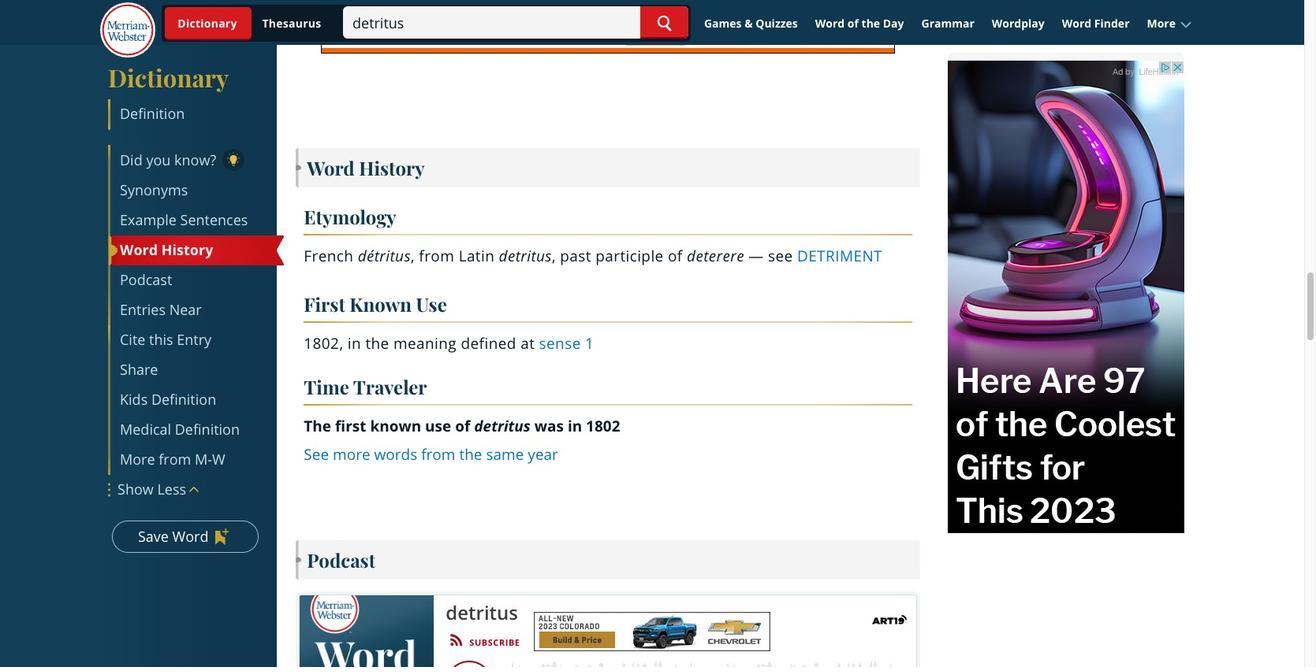Task type: locate. For each thing, give the bounding box(es) containing it.
french détritus , from latin detritus , past participle of deterere — see detriment
[[304, 246, 882, 267]]

1 vertical spatial detritus
[[474, 416, 531, 437]]

from inside the first known use of detritus was                                          in 1802 see more words from the same year
[[421, 445, 455, 465]]

1 horizontal spatial the
[[459, 445, 482, 465]]

did
[[120, 150, 142, 169]]

first known use
[[304, 292, 447, 317]]

the for in
[[365, 334, 389, 354]]

grammar link
[[914, 9, 982, 37]]

1 vertical spatial history
[[161, 240, 213, 259]]

save word button
[[112, 521, 259, 554]]

of left the "day"
[[848, 15, 859, 30]]

2 , from the left
[[552, 246, 556, 267]]

from left m-
[[159, 450, 191, 469]]

word down example
[[120, 240, 158, 259]]

detritus for ,
[[499, 246, 552, 267]]

2 horizontal spatial the
[[861, 15, 880, 30]]

, left past
[[552, 246, 556, 267]]

download cloud image
[[540, 631, 561, 651]]

sense 1 link
[[539, 334, 594, 354]]

games & quizzes
[[704, 15, 798, 30]]

the inside the first known use of detritus was                                          in 1802 see more words from the same year
[[459, 445, 482, 465]]

medical definition link
[[110, 416, 275, 446]]

0 horizontal spatial ,
[[411, 246, 415, 267]]

of right use
[[455, 416, 470, 437]]

word inside dropdown button
[[172, 528, 209, 546]]

1 horizontal spatial more
[[1147, 15, 1176, 30]]

show less button
[[108, 475, 275, 505]]

0 horizontal spatial of
[[455, 416, 470, 437]]

advertisement region
[[321, 0, 895, 54], [948, 61, 1184, 534], [534, 613, 770, 652]]

this
[[149, 330, 173, 349]]

definition inside "link"
[[120, 104, 185, 123]]

subscribe link
[[442, 626, 524, 658]]

definition for medical
[[175, 420, 240, 439]]

detritus right latin
[[499, 246, 552, 267]]

word history up the etymology
[[307, 155, 425, 181]]

0 vertical spatial the
[[861, 15, 880, 30]]

word up the etymology
[[307, 155, 355, 181]]

0 vertical spatial definition
[[120, 104, 185, 123]]

&
[[744, 15, 753, 30]]

cite this entry
[[120, 330, 211, 349]]

the first known use of detritus was                                          in 1802 see more words from the same year
[[304, 416, 620, 465]]

participle
[[595, 246, 664, 267]]

search word image
[[657, 15, 672, 32]]

merriam-webster logo link
[[100, 2, 155, 59]]

0 vertical spatial history
[[359, 155, 425, 181]]

more
[[1147, 15, 1176, 30], [120, 450, 155, 469]]

more up show
[[120, 450, 155, 469]]

0 horizontal spatial the
[[365, 334, 389, 354]]

détritus
[[358, 246, 411, 267]]

toggle search dictionary/thesaurus image
[[165, 7, 252, 40]]

kids
[[120, 390, 148, 409]]

detritus for was
[[474, 416, 531, 437]]

wordplay link
[[985, 9, 1052, 37]]

0 vertical spatial advertisement region
[[321, 0, 895, 54]]

0 vertical spatial more
[[1147, 15, 1176, 30]]

in
[[348, 334, 361, 354], [568, 416, 582, 437]]

0 horizontal spatial in
[[348, 334, 361, 354]]

—
[[748, 246, 764, 267]]

1 horizontal spatial history
[[359, 155, 425, 181]]

1 , from the left
[[411, 246, 415, 267]]

definition
[[120, 104, 185, 123], [151, 390, 216, 409], [175, 420, 240, 439]]

word finder
[[1062, 15, 1130, 30]]

podcast up entries
[[120, 270, 172, 289]]

1 horizontal spatial in
[[568, 416, 582, 437]]

word
[[815, 15, 845, 30], [1062, 15, 1091, 30], [307, 155, 355, 181], [120, 240, 158, 259], [172, 528, 209, 546]]

1 vertical spatial more
[[120, 450, 155, 469]]

deterere
[[687, 246, 744, 267]]

finder
[[1094, 15, 1130, 30]]

of left the deterere
[[668, 246, 683, 267]]

word right save
[[172, 528, 209, 546]]

save word
[[138, 528, 209, 546]]

0 horizontal spatial history
[[161, 240, 213, 259]]

word of the day
[[815, 15, 904, 30]]

0 horizontal spatial podcast
[[120, 270, 172, 289]]

word left finder
[[1062, 15, 1091, 30]]

known
[[350, 292, 412, 317]]

did you know?
[[120, 150, 216, 169]]

2 vertical spatial of
[[455, 416, 470, 437]]

dictionary link
[[108, 61, 284, 95]]

1802, in the meaning defined at sense 1
[[304, 334, 594, 354]]

1 horizontal spatial of
[[668, 246, 683, 267]]

history down the 'example sentences' "link"
[[161, 240, 213, 259]]

sentences
[[180, 211, 248, 229]]

1 vertical spatial the
[[365, 334, 389, 354]]

defined
[[461, 334, 516, 354]]

1 horizontal spatial word history
[[307, 155, 425, 181]]

definition up medical definition
[[151, 390, 216, 409]]

from inside more from m-w link
[[159, 450, 191, 469]]

history up the etymology
[[359, 155, 425, 181]]

0 vertical spatial in
[[348, 334, 361, 354]]

1 vertical spatial in
[[568, 416, 582, 437]]

entries near link
[[110, 296, 275, 326]]

0 vertical spatial word history
[[307, 155, 425, 181]]

more inside dropdown button
[[1147, 15, 1176, 30]]

more right finder
[[1147, 15, 1176, 30]]

dictionary
[[108, 61, 229, 94]]

word history link
[[109, 236, 285, 266]]

2 vertical spatial detritus
[[446, 600, 518, 626]]

detritus up subscribe
[[446, 600, 518, 626]]

definition down dictionary at the top left of the page
[[120, 104, 185, 123]]

detritus inside the first known use of detritus was                                          in 1802 see more words from the same year
[[474, 416, 531, 437]]

in right was at bottom left
[[568, 416, 582, 437]]

0 horizontal spatial more
[[120, 450, 155, 469]]

history inside "word history" link
[[161, 240, 213, 259]]

quizzes
[[756, 15, 798, 30]]

time traveler
[[304, 375, 427, 400]]

kids definition link
[[110, 386, 275, 416]]

1 vertical spatial podcast
[[307, 548, 375, 573]]

share link
[[110, 356, 275, 386]]

grammar
[[921, 15, 974, 30]]

traveler
[[353, 375, 427, 400]]

games
[[704, 15, 742, 30]]

detritus up same
[[474, 416, 531, 437]]

know?
[[174, 150, 216, 169]]

0 horizontal spatial word history
[[120, 240, 213, 259]]

the down first known use
[[365, 334, 389, 354]]

,
[[411, 246, 415, 267], [552, 246, 556, 267]]

podcast up cover image
[[307, 548, 375, 573]]

definition link
[[110, 99, 275, 129]]

1
[[585, 334, 594, 354]]

m-
[[195, 450, 212, 469]]

definition up m-
[[175, 420, 240, 439]]

2 vertical spatial the
[[459, 445, 482, 465]]

detriment link
[[797, 246, 882, 267]]

kids definition
[[120, 390, 216, 409]]

2 vertical spatial definition
[[175, 420, 240, 439]]

0 vertical spatial of
[[848, 15, 859, 30]]

1 vertical spatial of
[[668, 246, 683, 267]]

the left the "day"
[[861, 15, 880, 30]]

more for more
[[1147, 15, 1176, 30]]

see
[[304, 445, 329, 465]]

rss image
[[446, 631, 467, 651]]

1 horizontal spatial ,
[[552, 246, 556, 267]]

0 vertical spatial detritus
[[499, 246, 552, 267]]

of
[[848, 15, 859, 30], [668, 246, 683, 267], [455, 416, 470, 437]]

see
[[768, 246, 793, 267]]

from down use
[[421, 445, 455, 465]]

2 horizontal spatial of
[[848, 15, 859, 30]]

show
[[117, 480, 154, 499]]

w
[[212, 450, 225, 469]]

more from m-w link
[[110, 446, 275, 475]]

1 vertical spatial definition
[[151, 390, 216, 409]]

example sentences link
[[110, 206, 275, 236]]

podcast
[[120, 270, 172, 289], [307, 548, 375, 573]]

french
[[304, 246, 354, 267]]

in right 1802,
[[348, 334, 361, 354]]

word history down 'example sentences'
[[120, 240, 213, 259]]

1 vertical spatial word history
[[120, 240, 213, 259]]

the left same
[[459, 445, 482, 465]]

2 vertical spatial advertisement region
[[534, 613, 770, 652]]

word finder link
[[1055, 9, 1137, 37]]

, up known
[[411, 246, 415, 267]]



Task type: describe. For each thing, give the bounding box(es) containing it.
use
[[425, 416, 451, 437]]

word history inside "word history" link
[[120, 240, 213, 259]]

near
[[169, 300, 202, 319]]

day
[[883, 15, 904, 30]]

you
[[146, 150, 171, 169]]

example sentences
[[120, 211, 248, 229]]

cite
[[120, 330, 145, 349]]

entries near
[[120, 300, 202, 319]]

1802
[[586, 416, 620, 437]]

word of the day link
[[808, 9, 911, 37]]

the
[[304, 416, 331, 437]]

more button
[[1140, 9, 1199, 37]]

share
[[120, 360, 158, 379]]

more for more from m-w
[[120, 450, 155, 469]]

show less
[[117, 480, 186, 499]]

from left latin
[[419, 246, 454, 267]]

0 vertical spatial podcast
[[120, 270, 172, 289]]

etymology
[[304, 204, 396, 229]]

subscribe
[[467, 637, 520, 649]]

synonyms
[[120, 181, 188, 199]]

in inside the first known use of detritus was                                          in 1802 see more words from the same year
[[568, 416, 582, 437]]

cite this entry link
[[110, 326, 275, 356]]

1802,
[[304, 334, 343, 354]]

at
[[521, 334, 535, 354]]

download link
[[536, 626, 624, 658]]

1 horizontal spatial podcast
[[307, 548, 375, 573]]

games & quizzes link
[[697, 9, 805, 37]]

sense
[[539, 334, 581, 354]]

example
[[120, 211, 177, 229]]

less
[[157, 480, 186, 499]]

wordplay
[[992, 15, 1045, 30]]

download
[[561, 637, 620, 649]]

was
[[534, 416, 564, 437]]

first
[[304, 292, 345, 317]]

merriam webster - established 1828 image
[[100, 2, 155, 59]]

latin
[[459, 246, 495, 267]]

more from m-w
[[120, 450, 225, 469]]

medical
[[120, 420, 171, 439]]

did you know? link
[[110, 145, 275, 176]]

save
[[138, 528, 169, 546]]

medical definition
[[120, 420, 240, 439]]

use
[[416, 292, 447, 317]]

Search search field
[[343, 6, 688, 39]]

first
[[335, 416, 366, 437]]

entries
[[120, 300, 166, 319]]

podcast link
[[110, 266, 275, 296]]

past
[[560, 246, 591, 267]]

the for of
[[861, 15, 880, 30]]

same
[[486, 445, 524, 465]]

entry
[[177, 330, 211, 349]]

definition for kids
[[151, 390, 216, 409]]

words
[[374, 445, 417, 465]]

more
[[333, 445, 370, 465]]

meaning
[[393, 334, 457, 354]]

1 vertical spatial advertisement region
[[948, 61, 1184, 534]]

cover image image
[[300, 596, 434, 668]]

word right quizzes on the top
[[815, 15, 845, 30]]

synonyms link
[[110, 176, 275, 206]]

of inside the first known use of detritus was                                          in 1802 see more words from the same year
[[455, 416, 470, 437]]

detriment
[[797, 246, 882, 267]]

time
[[304, 375, 349, 400]]

known
[[370, 416, 421, 437]]

see more words from the same year link
[[304, 445, 558, 465]]



Task type: vqa. For each thing, say whether or not it's contained in the screenshot.
the & within See all Synonyms & Antonyms in Thesaurus link
no



